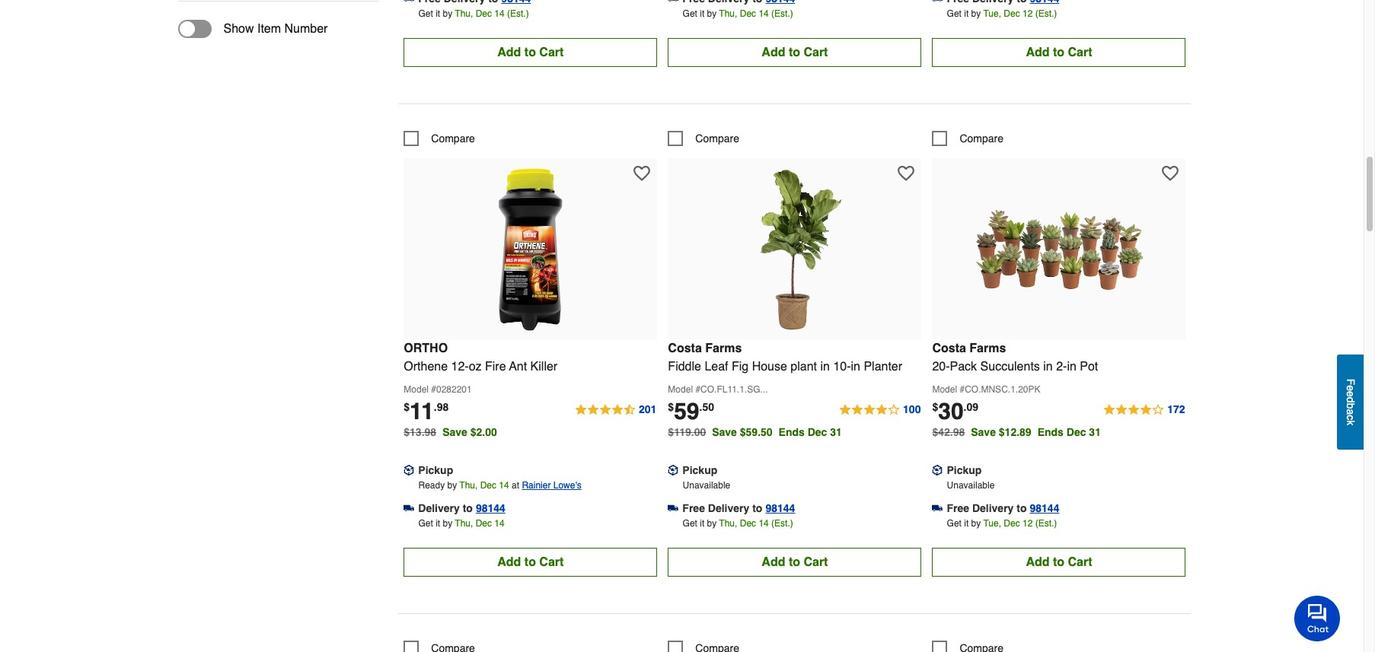 Task type: describe. For each thing, give the bounding box(es) containing it.
.98
[[434, 401, 449, 413]]

costa farms 20-pack succulents in 2-in pot
[[933, 342, 1098, 374]]

fig
[[732, 360, 749, 374]]

f
[[1345, 379, 1357, 385]]

succulents
[[981, 360, 1040, 374]]

compare for 1002654926 element
[[960, 132, 1004, 144]]

savings save $12.89 element
[[971, 426, 1107, 438]]

ortho
[[404, 342, 448, 355]]

.50
[[700, 401, 714, 413]]

5013365189 element
[[933, 641, 1004, 653]]

number
[[284, 22, 328, 36]]

pickup for get it by thu, dec 14
[[418, 464, 453, 476]]

costa farms fiddle leaf fig house plant in 10-in planter image
[[711, 166, 879, 333]]

1000889158 element
[[668, 131, 739, 146]]

show
[[224, 22, 254, 36]]

delivery for get it by tue, dec 12 (est.)
[[972, 502, 1014, 515]]

save for 11
[[443, 426, 467, 438]]

$ for 59
[[668, 401, 674, 413]]

$ 30 .09
[[933, 398, 979, 425]]

free for get it by thu, dec 14 (est.)
[[683, 502, 705, 515]]

show item number
[[224, 22, 328, 36]]

2 e from the top
[[1345, 391, 1357, 397]]

costa for 20-
[[933, 342, 966, 355]]

d
[[1345, 397, 1357, 403]]

$42.98 save $12.89 ends dec 31
[[933, 426, 1101, 438]]

orthene
[[404, 360, 448, 374]]

3 in from the left
[[1044, 360, 1053, 374]]

actual price $59.50 element
[[668, 398, 714, 425]]

fiddle
[[668, 360, 701, 374]]

$42.98
[[933, 426, 965, 438]]

costa farms fiddle leaf fig house plant in 10-in planter
[[668, 342, 903, 374]]

$119.00
[[668, 426, 706, 438]]

98144 button for get it by thu, dec 14
[[476, 501, 506, 516]]

rainier lowe's button
[[522, 478, 582, 493]]

4 stars image for 59
[[839, 401, 922, 419]]

0282201
[[436, 384, 472, 395]]

model # 0282201
[[404, 384, 472, 395]]

fire
[[485, 360, 506, 374]]

1 12 from the top
[[1023, 8, 1033, 19]]

ortho orthene 12-oz fire ant killer
[[404, 342, 558, 374]]

chat invite button image
[[1295, 596, 1341, 642]]

5013597781 element
[[404, 131, 475, 146]]

$12.89
[[999, 426, 1032, 438]]

$ for 11
[[404, 401, 410, 413]]

98144 for get it by thu, dec 14 (est.)
[[766, 502, 795, 515]]

b
[[1345, 403, 1357, 409]]

98144 button for get it by tue, dec 12 (est.)
[[1030, 501, 1060, 516]]

4.5 stars image
[[574, 401, 658, 419]]

planter
[[864, 360, 903, 374]]

pickup image for get it by thu, dec 14 (est.)
[[668, 465, 679, 476]]

ready
[[418, 480, 445, 491]]

$13.98 save $2.00
[[404, 426, 497, 438]]

was price $13.98 element
[[404, 422, 443, 438]]

$ 59 .50
[[668, 398, 714, 425]]

unavailable for tue, dec 12
[[947, 480, 995, 491]]

172 button
[[1103, 401, 1186, 419]]

.09
[[964, 401, 979, 413]]

1 get it by tue, dec 12 (est.) from the top
[[947, 8, 1057, 19]]

truck filled image
[[404, 503, 415, 514]]

20-
[[933, 360, 950, 374]]

$119.00 save $59.50 ends dec 31
[[668, 426, 842, 438]]

31 for 30
[[1089, 426, 1101, 438]]

show item number element
[[178, 20, 328, 38]]

2 12 from the top
[[1023, 518, 1033, 529]]

was price $42.98 element
[[933, 422, 971, 438]]

1002654926 element
[[933, 131, 1004, 146]]

201
[[639, 403, 657, 416]]

free delivery to 98144 for thu,
[[683, 502, 795, 515]]

1 tue, from the top
[[984, 8, 1002, 19]]

oz
[[469, 360, 482, 374]]

$59.50
[[740, 426, 773, 438]]

farms for fig
[[705, 342, 742, 355]]



Task type: locate. For each thing, give the bounding box(es) containing it.
11
[[410, 398, 434, 425]]

2 ends dec 31 element from the left
[[1038, 426, 1107, 438]]

model for 20-pack succulents in 2-in pot
[[933, 384, 957, 395]]

costa up fiddle
[[668, 342, 702, 355]]

98144 for get it by tue, dec 12 (est.)
[[1030, 502, 1060, 515]]

1 pickup from the left
[[418, 464, 453, 476]]

pickup image
[[668, 465, 679, 476], [933, 465, 943, 476]]

2 # from the left
[[696, 384, 701, 395]]

3 98144 from the left
[[1030, 502, 1060, 515]]

ends right $59.50
[[779, 426, 805, 438]]

model for orthene 12-oz fire ant killer
[[404, 384, 429, 395]]

1 horizontal spatial free
[[947, 502, 970, 515]]

2 delivery from the left
[[708, 502, 750, 515]]

# for 12-
[[431, 384, 436, 395]]

2 compare from the left
[[696, 132, 739, 144]]

2 ends from the left
[[1038, 426, 1064, 438]]

$
[[404, 401, 410, 413], [668, 401, 674, 413], [933, 401, 938, 413]]

1 # from the left
[[431, 384, 436, 395]]

house
[[752, 360, 787, 374]]

172
[[1168, 403, 1185, 416]]

0 horizontal spatial model
[[404, 384, 429, 395]]

model up the 30
[[933, 384, 957, 395]]

2 horizontal spatial #
[[960, 384, 965, 395]]

1 compare from the left
[[431, 132, 475, 144]]

2 horizontal spatial delivery
[[972, 502, 1014, 515]]

100
[[903, 403, 921, 416]]

thu,
[[455, 8, 473, 19], [719, 8, 738, 19], [460, 480, 478, 491], [455, 518, 473, 529], [719, 518, 738, 529]]

pickup for get it by tue, dec 12 (est.)
[[947, 464, 982, 476]]

rainier
[[522, 480, 551, 491]]

in left planter
[[851, 360, 861, 374]]

pickup for get it by thu, dec 14 (est.)
[[683, 464, 718, 476]]

model # co.fl11.1.sg...
[[668, 384, 768, 395]]

was price $119.00 element
[[668, 422, 712, 438]]

1 horizontal spatial save
[[712, 426, 737, 438]]

delivery
[[418, 502, 460, 515], [708, 502, 750, 515], [972, 502, 1014, 515]]

ends dec 31 element right $59.50
[[779, 426, 848, 438]]

2 get it by tue, dec 12 (est.) from the top
[[947, 518, 1057, 529]]

0 horizontal spatial pickup
[[418, 464, 453, 476]]

2 save from the left
[[712, 426, 737, 438]]

0 horizontal spatial free delivery to 98144
[[683, 502, 795, 515]]

ends dec 31 element right the $12.89
[[1038, 426, 1107, 438]]

2 pickup from the left
[[683, 464, 718, 476]]

3 model from the left
[[933, 384, 957, 395]]

$ up was price $13.98 'element'
[[404, 401, 410, 413]]

delivery for get it by thu, dec 14 (est.)
[[708, 502, 750, 515]]

1 model from the left
[[404, 384, 429, 395]]

$2.00
[[470, 426, 497, 438]]

heart outline image
[[634, 165, 651, 182], [898, 165, 915, 182], [1162, 165, 1179, 182]]

# up .50
[[696, 384, 701, 395]]

3 pickup from the left
[[947, 464, 982, 476]]

unavailable
[[683, 480, 731, 491], [947, 480, 995, 491]]

1 horizontal spatial ends dec 31 element
[[1038, 426, 1107, 438]]

save for 59
[[712, 426, 737, 438]]

free
[[683, 502, 705, 515], [947, 502, 970, 515]]

add
[[498, 45, 521, 59], [762, 45, 786, 59], [1026, 45, 1050, 59], [498, 556, 521, 569], [762, 556, 786, 569], [1026, 556, 1050, 569]]

1 vertical spatial get it by tue, dec 12 (est.)
[[947, 518, 1057, 529]]

e
[[1345, 385, 1357, 391], [1345, 391, 1357, 397]]

3 heart outline image from the left
[[1162, 165, 1179, 182]]

co.fl11.1.sg...
[[701, 384, 768, 395]]

2 heart outline image from the left
[[898, 165, 915, 182]]

1 ends dec 31 element from the left
[[779, 426, 848, 438]]

2 horizontal spatial heart outline image
[[1162, 165, 1179, 182]]

1 98144 button from the left
[[476, 501, 506, 516]]

1 e from the top
[[1345, 385, 1357, 391]]

0 vertical spatial tue,
[[984, 8, 1002, 19]]

1 horizontal spatial compare
[[696, 132, 739, 144]]

c
[[1345, 415, 1357, 420]]

31
[[830, 426, 842, 438], [1089, 426, 1101, 438]]

0 horizontal spatial 31
[[830, 426, 842, 438]]

leaf
[[705, 360, 729, 374]]

0 horizontal spatial ends
[[779, 426, 805, 438]]

3 compare from the left
[[960, 132, 1004, 144]]

0 horizontal spatial farms
[[705, 342, 742, 355]]

1 31 from the left
[[830, 426, 842, 438]]

get it by tue, dec 12 (est.)
[[947, 8, 1057, 19], [947, 518, 1057, 529]]

get it by thu, dec 14 (est.)
[[418, 8, 529, 19], [683, 8, 793, 19], [683, 518, 793, 529]]

2 horizontal spatial compare
[[960, 132, 1004, 144]]

12
[[1023, 8, 1033, 19], [1023, 518, 1033, 529]]

2 free delivery to 98144 from the left
[[947, 502, 1060, 515]]

compare inside 5013597781 element
[[431, 132, 475, 144]]

at
[[512, 480, 519, 491]]

free delivery to 98144 for tue,
[[947, 502, 1060, 515]]

save down .50
[[712, 426, 737, 438]]

farms up succulents
[[970, 342, 1006, 355]]

2 $ from the left
[[668, 401, 674, 413]]

# for 20-
[[960, 384, 965, 395]]

1 horizontal spatial delivery
[[708, 502, 750, 515]]

save down .98
[[443, 426, 467, 438]]

costa
[[668, 342, 702, 355], [933, 342, 966, 355]]

# for fiddle
[[696, 384, 701, 395]]

farms inside costa farms 20-pack succulents in 2-in pot
[[970, 342, 1006, 355]]

$ right 100
[[933, 401, 938, 413]]

truck filled image
[[404, 0, 415, 4], [668, 0, 679, 4], [933, 0, 943, 4], [668, 503, 679, 514], [933, 503, 943, 514]]

farms for succulents
[[970, 342, 1006, 355]]

f e e d b a c k button
[[1337, 355, 1364, 450]]

(est.)
[[507, 8, 529, 19], [772, 8, 793, 19], [1036, 8, 1057, 19], [772, 518, 793, 529], [1036, 518, 1057, 529]]

2 unavailable from the left
[[947, 480, 995, 491]]

unavailable down "$42.98"
[[947, 480, 995, 491]]

0 horizontal spatial pickup image
[[668, 465, 679, 476]]

0 vertical spatial 12
[[1023, 8, 1033, 19]]

compare inside 1002654926 element
[[960, 132, 1004, 144]]

2 98144 from the left
[[766, 502, 795, 515]]

4 stars image containing 100
[[839, 401, 922, 419]]

unavailable for thu, dec 14
[[683, 480, 731, 491]]

ortho orthene 12-oz fire ant killer image
[[447, 166, 614, 333]]

save down .09
[[971, 426, 996, 438]]

0 horizontal spatial ends dec 31 element
[[779, 426, 848, 438]]

2-
[[1056, 360, 1067, 374]]

0 horizontal spatial #
[[431, 384, 436, 395]]

ends for 30
[[1038, 426, 1064, 438]]

1 vertical spatial 12
[[1023, 518, 1033, 529]]

2 horizontal spatial 98144
[[1030, 502, 1060, 515]]

model # co.mnsc.1.20pk
[[933, 384, 1041, 395]]

98144
[[476, 502, 506, 515], [766, 502, 795, 515], [1030, 502, 1060, 515]]

free for get it by tue, dec 12 (est.)
[[947, 502, 970, 515]]

2 31 from the left
[[1089, 426, 1101, 438]]

2 pickup image from the left
[[933, 465, 943, 476]]

3 delivery from the left
[[972, 502, 1014, 515]]

0 horizontal spatial delivery
[[418, 502, 460, 515]]

1 horizontal spatial free delivery to 98144
[[947, 502, 1060, 515]]

1 horizontal spatial pickup image
[[933, 465, 943, 476]]

dec
[[476, 8, 492, 19], [740, 8, 756, 19], [1004, 8, 1020, 19], [808, 426, 827, 438], [1067, 426, 1086, 438], [480, 480, 497, 491], [476, 518, 492, 529], [740, 518, 756, 529], [1004, 518, 1020, 529]]

1 horizontal spatial pickup
[[683, 464, 718, 476]]

1 in from the left
[[821, 360, 830, 374]]

2 costa from the left
[[933, 342, 966, 355]]

pickup up ready
[[418, 464, 453, 476]]

model up 59
[[668, 384, 693, 395]]

k
[[1345, 420, 1357, 426]]

costa for fiddle
[[668, 342, 702, 355]]

in left 'pot'
[[1067, 360, 1077, 374]]

12-
[[451, 360, 469, 374]]

save for 30
[[971, 426, 996, 438]]

1 horizontal spatial 98144 button
[[766, 501, 795, 516]]

3 save from the left
[[971, 426, 996, 438]]

1 free from the left
[[683, 502, 705, 515]]

1 horizontal spatial unavailable
[[947, 480, 995, 491]]

2 98144 button from the left
[[766, 501, 795, 516]]

compare for "1000889158" element
[[696, 132, 739, 144]]

1 98144 from the left
[[476, 502, 506, 515]]

$ for 30
[[933, 401, 938, 413]]

$ 11 .98
[[404, 398, 449, 425]]

14
[[495, 8, 505, 19], [759, 8, 769, 19], [499, 480, 509, 491], [495, 518, 505, 529], [759, 518, 769, 529]]

# up .09
[[960, 384, 965, 395]]

model
[[404, 384, 429, 395], [668, 384, 693, 395], [933, 384, 957, 395]]

3 # from the left
[[960, 384, 965, 395]]

31 down 100 "button"
[[830, 426, 842, 438]]

free delivery to 98144
[[683, 502, 795, 515], [947, 502, 1060, 515]]

2 horizontal spatial pickup
[[947, 464, 982, 476]]

pack
[[950, 360, 977, 374]]

co.mnsc.1.20pk
[[965, 384, 1041, 395]]

ends dec 31 element
[[779, 426, 848, 438], [1038, 426, 1107, 438]]

1 4 stars image from the left
[[839, 401, 922, 419]]

1 horizontal spatial heart outline image
[[898, 165, 915, 182]]

2 horizontal spatial model
[[933, 384, 957, 395]]

30
[[938, 398, 964, 425]]

savings save $59.50 element
[[712, 426, 848, 438]]

2 4 stars image from the left
[[1103, 401, 1186, 419]]

1 unavailable from the left
[[683, 480, 731, 491]]

plant
[[791, 360, 817, 374]]

get
[[418, 8, 433, 19], [683, 8, 698, 19], [947, 8, 962, 19], [418, 518, 433, 529], [683, 518, 698, 529], [947, 518, 962, 529]]

ends dec 31 element for 30
[[1038, 426, 1107, 438]]

compare inside "1000889158" element
[[696, 132, 739, 144]]

get it by thu, dec 14
[[418, 518, 505, 529]]

1 horizontal spatial 4 stars image
[[1103, 401, 1186, 419]]

pickup image down $119.00 at bottom
[[668, 465, 679, 476]]

it
[[436, 8, 440, 19], [700, 8, 705, 19], [964, 8, 969, 19], [436, 518, 440, 529], [700, 518, 705, 529], [964, 518, 969, 529]]

2 free from the left
[[947, 502, 970, 515]]

$13.98
[[404, 426, 436, 438]]

#
[[431, 384, 436, 395], [696, 384, 701, 395], [960, 384, 965, 395]]

farms
[[705, 342, 742, 355], [970, 342, 1006, 355]]

1 horizontal spatial ends
[[1038, 426, 1064, 438]]

2 horizontal spatial save
[[971, 426, 996, 438]]

costa up 20-
[[933, 342, 966, 355]]

ready by thu, dec 14 at rainier lowe's
[[418, 480, 582, 491]]

1 delivery from the left
[[418, 502, 460, 515]]

3 98144 button from the left
[[1030, 501, 1060, 516]]

100 button
[[839, 401, 922, 419]]

add to cart
[[498, 45, 564, 59], [762, 45, 828, 59], [1026, 45, 1093, 59], [498, 556, 564, 569], [762, 556, 828, 569], [1026, 556, 1093, 569]]

2 horizontal spatial 98144 button
[[1030, 501, 1060, 516]]

0 horizontal spatial 98144
[[476, 502, 506, 515]]

4 stars image
[[839, 401, 922, 419], [1103, 401, 1186, 419]]

3 $ from the left
[[933, 401, 938, 413]]

2 in from the left
[[851, 360, 861, 374]]

compare
[[431, 132, 475, 144], [696, 132, 739, 144], [960, 132, 1004, 144]]

0 vertical spatial get it by tue, dec 12 (est.)
[[947, 8, 1057, 19]]

item
[[257, 22, 281, 36]]

1 horizontal spatial costa
[[933, 342, 966, 355]]

to
[[525, 45, 536, 59], [789, 45, 800, 59], [1053, 45, 1065, 59], [463, 502, 473, 515], [753, 502, 763, 515], [1017, 502, 1027, 515], [525, 556, 536, 569], [789, 556, 800, 569], [1053, 556, 1065, 569]]

2 model from the left
[[668, 384, 693, 395]]

2 farms from the left
[[970, 342, 1006, 355]]

model for fiddle leaf fig house plant in 10-in planter
[[668, 384, 693, 395]]

2 tue, from the top
[[984, 518, 1002, 529]]

pickup
[[418, 464, 453, 476], [683, 464, 718, 476], [947, 464, 982, 476]]

pickup image for get it by tue, dec 12 (est.)
[[933, 465, 943, 476]]

# up .98
[[431, 384, 436, 395]]

1 farms from the left
[[705, 342, 742, 355]]

ant
[[509, 360, 527, 374]]

31 for 59
[[830, 426, 842, 438]]

1 pickup image from the left
[[668, 465, 679, 476]]

lowe's
[[553, 480, 582, 491]]

1 free delivery to 98144 from the left
[[683, 502, 795, 515]]

0 horizontal spatial 98144 button
[[476, 501, 506, 516]]

1 horizontal spatial model
[[668, 384, 693, 395]]

$ inside $ 30 .09
[[933, 401, 938, 413]]

unavailable down $119.00 at bottom
[[683, 480, 731, 491]]

$ right 201
[[668, 401, 674, 413]]

f e e d b a c k
[[1345, 379, 1357, 426]]

1 horizontal spatial 98144
[[766, 502, 795, 515]]

ends for 59
[[779, 426, 805, 438]]

costa farms 20-pack succulents in 2-in pot image
[[976, 166, 1143, 333]]

1 horizontal spatial 31
[[1089, 426, 1101, 438]]

by
[[443, 8, 453, 19], [707, 8, 717, 19], [972, 8, 981, 19], [447, 480, 457, 491], [443, 518, 453, 529], [707, 518, 717, 529], [972, 518, 981, 529]]

ends right the $12.89
[[1038, 426, 1064, 438]]

farms inside costa farms fiddle leaf fig house plant in 10-in planter
[[705, 342, 742, 355]]

ends
[[779, 426, 805, 438], [1038, 426, 1064, 438]]

$ inside $ 59 .50
[[668, 401, 674, 413]]

1 ends from the left
[[779, 426, 805, 438]]

10-
[[833, 360, 851, 374]]

delivery to 98144
[[418, 502, 506, 515]]

model up 11
[[404, 384, 429, 395]]

actual price $30.09 element
[[933, 398, 979, 425]]

1 horizontal spatial #
[[696, 384, 701, 395]]

e up b at the bottom of the page
[[1345, 391, 1357, 397]]

1 vertical spatial tue,
[[984, 518, 1002, 529]]

1 save from the left
[[443, 426, 467, 438]]

4 in from the left
[[1067, 360, 1077, 374]]

in left 2-
[[1044, 360, 1053, 374]]

1 horizontal spatial $
[[668, 401, 674, 413]]

0 horizontal spatial unavailable
[[683, 480, 731, 491]]

1 horizontal spatial farms
[[970, 342, 1006, 355]]

farms up leaf
[[705, 342, 742, 355]]

actual price $11.98 element
[[404, 398, 449, 425]]

e up d
[[1345, 385, 1357, 391]]

0 horizontal spatial free
[[683, 502, 705, 515]]

costa inside costa farms 20-pack succulents in 2-in pot
[[933, 342, 966, 355]]

4 stars image containing 172
[[1103, 401, 1186, 419]]

1 costa from the left
[[668, 342, 702, 355]]

59
[[674, 398, 700, 425]]

5013919741 element
[[404, 641, 475, 653]]

pickup image
[[404, 465, 415, 476]]

killer
[[531, 360, 558, 374]]

$ inside $ 11 .98
[[404, 401, 410, 413]]

0 horizontal spatial 4 stars image
[[839, 401, 922, 419]]

compare for 5013597781 element
[[431, 132, 475, 144]]

a
[[1345, 409, 1357, 415]]

1 $ from the left
[[404, 401, 410, 413]]

1 heart outline image from the left
[[634, 165, 651, 182]]

1000889118 element
[[668, 641, 739, 653]]

pickup image down "$42.98"
[[933, 465, 943, 476]]

4 stars image for 30
[[1103, 401, 1186, 419]]

0 horizontal spatial heart outline image
[[634, 165, 651, 182]]

98144 button
[[476, 501, 506, 516], [766, 501, 795, 516], [1030, 501, 1060, 516]]

98144 button for get it by thu, dec 14 (est.)
[[766, 501, 795, 516]]

0 horizontal spatial compare
[[431, 132, 475, 144]]

ends dec 31 element for 59
[[779, 426, 848, 438]]

pickup down $119.00 at bottom
[[683, 464, 718, 476]]

pot
[[1080, 360, 1098, 374]]

201 button
[[574, 401, 658, 419]]

pickup down "$42.98"
[[947, 464, 982, 476]]

add to cart button
[[404, 38, 658, 67], [668, 38, 922, 67], [933, 38, 1186, 67], [404, 548, 658, 577], [668, 548, 922, 577], [933, 548, 1186, 577]]

0 horizontal spatial $
[[404, 401, 410, 413]]

in left 10- at the right bottom
[[821, 360, 830, 374]]

31 down 'pot'
[[1089, 426, 1101, 438]]

2 horizontal spatial $
[[933, 401, 938, 413]]

cart
[[539, 45, 564, 59], [804, 45, 828, 59], [1068, 45, 1093, 59], [539, 556, 564, 569], [804, 556, 828, 569], [1068, 556, 1093, 569]]

costa inside costa farms fiddle leaf fig house plant in 10-in planter
[[668, 342, 702, 355]]

0 horizontal spatial costa
[[668, 342, 702, 355]]

0 horizontal spatial save
[[443, 426, 467, 438]]

save
[[443, 426, 467, 438], [712, 426, 737, 438], [971, 426, 996, 438]]



Task type: vqa. For each thing, say whether or not it's contained in the screenshot.
the bottommost HOLIDAY
no



